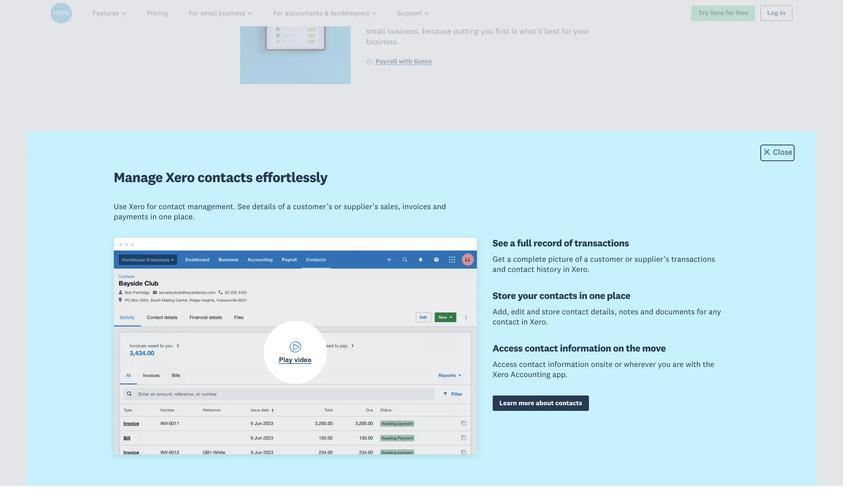 Task type: describe. For each thing, give the bounding box(es) containing it.
purchase
[[257, 335, 315, 353]]

software.
[[524, 0, 556, 5]]

customer
[[591, 254, 624, 264]]

place
[[607, 290, 631, 302]]

in inside the add, edit and store contact details, notes and documents for any contact in xero.
[[522, 317, 528, 327]]

or inside 'get a complete picture of a customer or supplier's transactions and contact history in xero.'
[[626, 254, 633, 264]]

use
[[114, 202, 127, 212]]

payroll with gusto
[[376, 57, 432, 66]]

or inside the use xero for contact management. see details of a customer's or supplier's sales, invoices and payments in one place.
[[334, 202, 342, 212]]

manage for manage xero contacts
[[257, 405, 306, 423]]

access for access contact information onsite or wherever you are with the xero accounting app.
[[493, 360, 518, 370]]

inventory button
[[240, 230, 318, 250]]

pay
[[549, 6, 561, 16]]

sales tax button
[[240, 440, 314, 460]]

any
[[709, 307, 722, 317]]

add,
[[493, 307, 509, 317]]

to
[[505, 6, 513, 16]]

employees
[[367, 6, 404, 16]]

store
[[542, 307, 560, 317]]

pricing
[[147, 9, 168, 17]]

online
[[428, 16, 450, 26]]

sales,
[[381, 202, 401, 212]]

access contact information on the move
[[493, 343, 666, 355]]

free
[[737, 9, 749, 17]]

tax
[[293, 440, 314, 458]]

around
[[515, 16, 540, 26]]

contact inside the use xero for contact management. see details of a customer's or supplier's sales, invoices and payments in one place.
[[159, 202, 186, 212]]

the inside "access contact information onsite or wherever you are with the xero accounting app."
[[703, 360, 715, 370]]

1 horizontal spatial see
[[493, 237, 508, 249]]

details
[[252, 202, 276, 212]]

pricing link
[[136, 0, 179, 26]]

details,
[[591, 307, 617, 317]]

business,
[[388, 26, 421, 36]]

learn more about contacts link
[[493, 396, 590, 412]]

reporting
[[257, 265, 320, 283]]

effortlessly
[[256, 169, 328, 186]]

play video
[[279, 357, 312, 364]]

work
[[367, 0, 385, 5]]

reporting button
[[240, 265, 320, 285]]

are
[[673, 360, 684, 370]]

transactions inside 'get a complete picture of a customer or supplier's transactions and contact history in xero.'
[[672, 254, 716, 264]]

not
[[418, 0, 430, 5]]

access for access contact information on the move
[[493, 343, 523, 355]]

harder
[[432, 0, 455, 5]]

what's
[[520, 26, 543, 36]]

play
[[279, 357, 293, 364]]

learn more about contacts
[[500, 399, 583, 408]]

is
[[512, 26, 518, 36]]

add, edit and store contact details, notes and documents for any contact in xero.
[[493, 307, 722, 327]]

try xero for free link
[[692, 5, 756, 21]]

accounting
[[511, 370, 551, 380]]

files button
[[240, 370, 286, 390]]

deductions.
[[367, 16, 408, 26]]

1 horizontal spatial you
[[542, 16, 555, 26]]

move
[[643, 343, 666, 355]]

picture
[[549, 254, 574, 264]]

contacts for manage xero contacts
[[341, 405, 396, 423]]

0 horizontal spatial payroll
[[446, 6, 471, 16]]

close
[[774, 147, 793, 157]]

orders
[[318, 335, 359, 353]]

history
[[537, 265, 562, 275]]

a right the get
[[507, 254, 512, 264]]

customer's
[[293, 202, 333, 212]]

on
[[614, 343, 624, 355]]

connections
[[292, 195, 369, 213]]

log in link
[[761, 5, 793, 21]]

manage xero contacts region
[[0, 100, 844, 487]]

xero for use xero for contact management. see details of a customer's or supplier's sales, invoices and payments in one place.
[[129, 202, 145, 212]]

you inside "access contact information onsite or wherever you are with the xero accounting app."
[[659, 360, 671, 370]]

1 horizontal spatial payroll
[[497, 0, 522, 5]]

store your contacts in one place
[[493, 290, 631, 302]]

management.
[[188, 202, 236, 212]]

contacts for manage xero contacts effortlessly
[[198, 169, 253, 186]]

access contact information onsite or wherever you are with the xero accounting app.
[[493, 360, 715, 380]]

works
[[493, 16, 513, 26]]

in inside the use xero for contact management. see details of a customer's or supplier's sales, invoices and payments in one place.
[[150, 212, 157, 222]]

with inside payroll with gusto button
[[399, 57, 413, 66]]

payroll with gusto button
[[367, 57, 432, 67]]

contact inside "access contact information onsite or wherever you are with the xero accounting app."
[[519, 360, 546, 370]]

play video button
[[114, 251, 477, 455]]

video
[[295, 357, 312, 364]]

get a complete picture of a customer or supplier's transactions and contact history in xero.
[[493, 254, 716, 275]]

close button
[[763, 147, 793, 159]]

a left customer
[[584, 254, 589, 264]]

payments
[[114, 212, 148, 222]]

for inside the use xero for contact management. see details of a customer's or supplier's sales, invoices and payments in one place.
[[147, 202, 157, 212]]

or inside "access contact information onsite or wherever you are with the xero accounting app."
[[615, 360, 622, 370]]

0 horizontal spatial you
[[481, 26, 494, 36]]

of inside the use xero for contact management. see details of a customer's or supplier's sales, invoices and payments in one place.
[[278, 202, 285, 212]]

inventory
[[257, 230, 318, 248]]

xero. inside 'get a complete picture of a customer or supplier's transactions and contact history in xero.'
[[572, 265, 590, 275]]

a left full at the right
[[510, 237, 516, 249]]

sales
[[257, 440, 290, 458]]

gusto inside work smarter, not harder with xero's payroll software. pay employees with gusto payroll software to calculate pay and deductions. xero online accounting works around you and your small business, because putting you first is what's best for your business.
[[424, 6, 444, 16]]

manage xero contacts
[[257, 405, 396, 423]]

putting
[[454, 26, 479, 36]]

of for see
[[564, 237, 573, 249]]

see inside the use xero for contact management. see details of a customer's or supplier's sales, invoices and payments in one place.
[[238, 202, 250, 212]]

with down not
[[406, 6, 422, 16]]

a inside the use xero for contact management. see details of a customer's or supplier's sales, invoices and payments in one place.
[[287, 202, 291, 212]]



Task type: locate. For each thing, give the bounding box(es) containing it.
see
[[238, 202, 250, 212], [493, 237, 508, 249]]

0 vertical spatial access
[[493, 343, 523, 355]]

0 horizontal spatial xero.
[[530, 317, 548, 327]]

in down the edit
[[522, 317, 528, 327]]

2 vertical spatial of
[[576, 254, 582, 264]]

2 horizontal spatial or
[[626, 254, 633, 264]]

you left are
[[659, 360, 671, 370]]

get
[[493, 254, 505, 264]]

see a full record of transactions
[[493, 237, 630, 249]]

work smarter, not harder with xero's payroll software. pay employees with gusto payroll software to calculate pay and deductions. xero online accounting works around you and your small business, because putting you first is what's best for your business.
[[367, 0, 590, 46]]

bank
[[257, 195, 289, 213]]

information for onsite
[[548, 360, 589, 370]]

1 horizontal spatial the
[[703, 360, 715, 370]]

invoices
[[403, 202, 431, 212]]

files
[[257, 370, 286, 388]]

in right payments
[[150, 212, 157, 222]]

use xero for contact management. see details of a customer's or supplier's sales, invoices and payments in one place.
[[114, 202, 446, 222]]

gusto up online on the right of the page
[[424, 6, 444, 16]]

payroll up to
[[497, 0, 522, 5]]

0 horizontal spatial see
[[238, 202, 250, 212]]

with right are
[[686, 360, 701, 370]]

0 vertical spatial transactions
[[575, 237, 630, 249]]

1 vertical spatial gusto
[[414, 57, 432, 66]]

contacts inside button
[[341, 405, 396, 423]]

or down on
[[615, 360, 622, 370]]

purchase orders button
[[240, 335, 359, 355]]

gusto
[[424, 6, 444, 16], [414, 57, 432, 66]]

xero inside the use xero for contact management. see details of a customer's or supplier's sales, invoices and payments in one place.
[[129, 202, 145, 212]]

with inside "access contact information onsite or wherever you are with the xero accounting app."
[[686, 360, 701, 370]]

xero. down picture
[[572, 265, 590, 275]]

0 horizontal spatial one
[[159, 212, 172, 222]]

and
[[563, 6, 577, 16], [557, 16, 570, 26], [433, 202, 446, 212], [493, 265, 506, 275], [527, 307, 540, 317], [641, 307, 654, 317]]

onsite
[[591, 360, 613, 370]]

information
[[560, 343, 612, 355], [548, 360, 589, 370]]

small
[[367, 26, 386, 36]]

0 vertical spatial see
[[238, 202, 250, 212]]

1 horizontal spatial one
[[590, 290, 605, 302]]

manage inside manage xero contacts region
[[114, 169, 163, 186]]

try
[[699, 9, 709, 17]]

information inside "access contact information onsite or wherever you are with the xero accounting app."
[[548, 360, 589, 370]]

or right customer
[[626, 254, 633, 264]]

full
[[518, 237, 532, 249]]

0 vertical spatial gusto
[[424, 6, 444, 16]]

1 horizontal spatial manage
[[257, 405, 306, 423]]

and inside the use xero for contact management. see details of a customer's or supplier's sales, invoices and payments in one place.
[[433, 202, 446, 212]]

you up best
[[542, 16, 555, 26]]

manage xero contacts effortlessly
[[114, 169, 328, 186]]

0 horizontal spatial of
[[278, 202, 285, 212]]

contact
[[159, 202, 186, 212], [508, 265, 535, 275], [562, 307, 589, 317], [493, 317, 520, 327], [525, 343, 558, 355], [519, 360, 546, 370]]

of up picture
[[564, 237, 573, 249]]

the right are
[[703, 360, 715, 370]]

your inside manage xero contacts region
[[518, 290, 538, 302]]

complete
[[513, 254, 547, 264]]

gusto down because
[[414, 57, 432, 66]]

supplier's inside 'get a complete picture of a customer or supplier's transactions and contact history in xero.'
[[635, 254, 670, 264]]

about
[[536, 399, 554, 408]]

0 vertical spatial one
[[159, 212, 172, 222]]

0 vertical spatial supplier's
[[344, 202, 379, 212]]

in up the add, edit and store contact details, notes and documents for any contact in xero.
[[580, 290, 588, 302]]

xero homepage image
[[51, 3, 72, 24]]

0 vertical spatial of
[[278, 202, 285, 212]]

one inside the use xero for contact management. see details of a customer's or supplier's sales, invoices and payments in one place.
[[159, 212, 172, 222]]

contact inside 'get a complete picture of a customer or supplier's transactions and contact history in xero.'
[[508, 265, 535, 275]]

log in
[[768, 9, 786, 17]]

1 vertical spatial access
[[493, 360, 518, 370]]

bank connections
[[257, 195, 369, 213]]

information up "app."
[[548, 360, 589, 370]]

0 horizontal spatial the
[[626, 343, 641, 355]]

because
[[423, 26, 452, 36]]

information for on
[[560, 343, 612, 355]]

sales tax
[[257, 440, 314, 458]]

1 vertical spatial supplier's
[[635, 254, 670, 264]]

one left place.
[[159, 212, 172, 222]]

a left customer's
[[287, 202, 291, 212]]

with up accounting
[[457, 0, 472, 5]]

0 horizontal spatial manage
[[114, 169, 163, 186]]

xero inside work smarter, not harder with xero's payroll software. pay employees with gusto payroll software to calculate pay and deductions. xero online accounting works around you and your small business, because putting you first is what's best for your business.
[[410, 16, 426, 26]]

software
[[473, 6, 503, 16]]

app.
[[553, 370, 568, 380]]

2 horizontal spatial you
[[659, 360, 671, 370]]

1 vertical spatial information
[[548, 360, 589, 370]]

xero for try xero for free
[[711, 9, 725, 17]]

for right best
[[562, 26, 572, 36]]

of for get
[[576, 254, 582, 264]]

1 horizontal spatial supplier's
[[635, 254, 670, 264]]

for left free
[[726, 9, 735, 17]]

one
[[159, 212, 172, 222], [590, 290, 605, 302]]

log
[[768, 9, 779, 17]]

information up onsite
[[560, 343, 612, 355]]

of
[[278, 202, 285, 212], [564, 237, 573, 249], [576, 254, 582, 264]]

manage for manage xero contacts effortlessly
[[114, 169, 163, 186]]

0 horizontal spatial supplier's
[[344, 202, 379, 212]]

calculate
[[514, 6, 547, 16]]

with right the "payroll"
[[399, 57, 413, 66]]

pay
[[558, 0, 571, 5]]

bank connections button
[[240, 195, 369, 215]]

of inside 'get a complete picture of a customer or supplier's transactions and contact history in xero.'
[[576, 254, 582, 264]]

for left any on the bottom of page
[[697, 307, 707, 317]]

in right log
[[780, 9, 786, 17]]

best
[[545, 26, 560, 36]]

0 vertical spatial xero.
[[572, 265, 590, 275]]

record
[[534, 237, 562, 249]]

for inside the add, edit and store contact details, notes and documents for any contact in xero.
[[697, 307, 707, 317]]

1 horizontal spatial of
[[564, 237, 573, 249]]

1 vertical spatial the
[[703, 360, 715, 370]]

2 horizontal spatial of
[[576, 254, 582, 264]]

notes
[[619, 307, 639, 317]]

0 vertical spatial information
[[560, 343, 612, 355]]

a
[[287, 202, 291, 212], [510, 237, 516, 249], [507, 254, 512, 264], [584, 254, 589, 264]]

in down picture
[[564, 265, 570, 275]]

business.
[[367, 36, 400, 46]]

2 vertical spatial or
[[615, 360, 622, 370]]

the right on
[[626, 343, 641, 355]]

for inside work smarter, not harder with xero's payroll software. pay employees with gusto payroll software to calculate pay and deductions. xero online accounting works around you and your small business, because putting you first is what's best for your business.
[[562, 26, 572, 36]]

transactions
[[575, 237, 630, 249], [672, 254, 716, 264]]

0 horizontal spatial transactions
[[575, 237, 630, 249]]

your
[[572, 16, 587, 26], [574, 26, 590, 36], [518, 290, 538, 302]]

access
[[493, 343, 523, 355], [493, 360, 518, 370]]

first
[[496, 26, 510, 36]]

you left first
[[481, 26, 494, 36]]

wherever
[[624, 360, 657, 370]]

xero.
[[572, 265, 590, 275], [530, 317, 548, 327]]

store
[[493, 290, 516, 302]]

xero. inside the add, edit and store contact details, notes and documents for any contact in xero.
[[530, 317, 548, 327]]

1 vertical spatial see
[[493, 237, 508, 249]]

access inside "access contact information onsite or wherever you are with the xero accounting app."
[[493, 360, 518, 370]]

edit
[[511, 307, 525, 317]]

xero inside "access contact information onsite or wherever you are with the xero accounting app."
[[493, 370, 509, 380]]

or right customer's
[[334, 202, 342, 212]]

or
[[334, 202, 342, 212], [626, 254, 633, 264], [615, 360, 622, 370]]

1 vertical spatial transactions
[[672, 254, 716, 264]]

0 horizontal spatial or
[[334, 202, 342, 212]]

payroll up accounting
[[446, 6, 471, 16]]

0 vertical spatial the
[[626, 343, 641, 355]]

1 vertical spatial or
[[626, 254, 633, 264]]

and inside 'get a complete picture of a customer or supplier's transactions and contact history in xero.'
[[493, 265, 506, 275]]

see up the get
[[493, 237, 508, 249]]

payroll
[[376, 57, 398, 66]]

1 vertical spatial xero.
[[530, 317, 548, 327]]

xero's
[[474, 0, 496, 5]]

try xero for free
[[699, 9, 749, 17]]

place.
[[174, 212, 195, 222]]

xero inside button
[[309, 405, 338, 423]]

manage up use
[[114, 169, 163, 186]]

accounting
[[452, 16, 491, 26]]

1 horizontal spatial xero.
[[572, 265, 590, 275]]

1 horizontal spatial or
[[615, 360, 622, 370]]

2 access from the top
[[493, 360, 518, 370]]

gusto inside button
[[414, 57, 432, 66]]

smarter,
[[387, 0, 416, 5]]

documents
[[656, 307, 695, 317]]

0 vertical spatial or
[[334, 202, 342, 212]]

you
[[542, 16, 555, 26], [481, 26, 494, 36], [659, 360, 671, 370]]

manage inside button
[[257, 405, 306, 423]]

one up details,
[[590, 290, 605, 302]]

the
[[626, 343, 641, 355], [703, 360, 715, 370]]

of right picture
[[576, 254, 582, 264]]

xero for manage xero contacts effortlessly
[[166, 169, 195, 186]]

of right details
[[278, 202, 285, 212]]

0 vertical spatial manage
[[114, 169, 163, 186]]

for up payments
[[147, 202, 157, 212]]

1 horizontal spatial transactions
[[672, 254, 716, 264]]

1 vertical spatial one
[[590, 290, 605, 302]]

xero. down the store
[[530, 317, 548, 327]]

1 vertical spatial manage
[[257, 405, 306, 423]]

in inside 'get a complete picture of a customer or supplier's transactions and contact history in xero.'
[[564, 265, 570, 275]]

supplier's inside the use xero for contact management. see details of a customer's or supplier's sales, invoices and payments in one place.
[[344, 202, 379, 212]]

contacts
[[198, 169, 253, 186], [540, 290, 578, 302], [556, 399, 583, 408], [341, 405, 396, 423]]

1 vertical spatial of
[[564, 237, 573, 249]]

see left details
[[238, 202, 250, 212]]

1 access from the top
[[493, 343, 523, 355]]

xero for manage xero contacts
[[309, 405, 338, 423]]

manage up "sales tax"
[[257, 405, 306, 423]]

contacts for store your contacts in one place
[[540, 290, 578, 302]]



Task type: vqa. For each thing, say whether or not it's contained in the screenshot.
"Email" email field at the top of page
no



